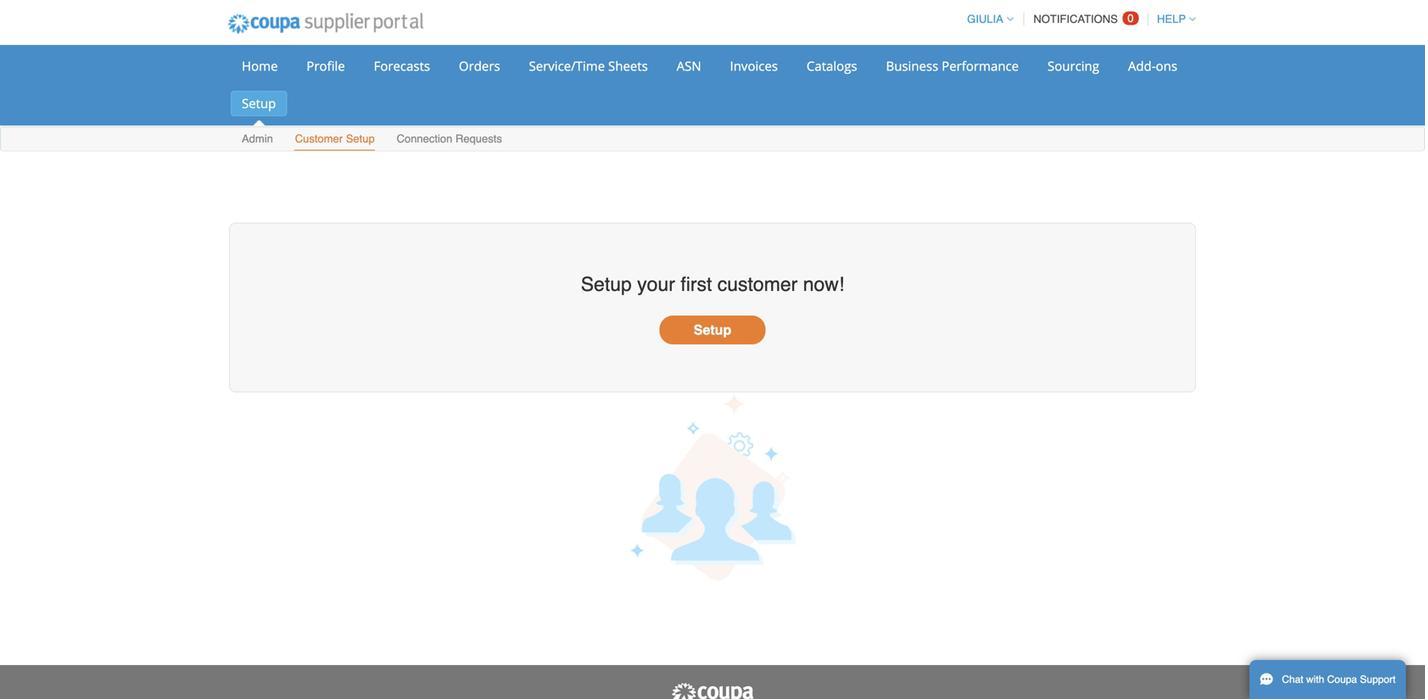 Task type: locate. For each thing, give the bounding box(es) containing it.
coupa
[[1327, 674, 1357, 686]]

forecasts link
[[363, 53, 441, 79]]

home link
[[231, 53, 289, 79]]

customer setup link
[[294, 129, 376, 151]]

with
[[1307, 674, 1325, 686]]

navigation
[[960, 3, 1196, 36]]

home
[[242, 57, 278, 75]]

orders link
[[448, 53, 511, 79]]

admin link
[[241, 129, 274, 151]]

ons
[[1156, 57, 1178, 75]]

setup your first customer now!
[[581, 273, 844, 296]]

help
[[1157, 13, 1186, 25]]

1 vertical spatial coupa supplier portal image
[[670, 682, 755, 699]]

profile
[[307, 57, 345, 75]]

navigation containing notifications 0
[[960, 3, 1196, 36]]

invoices link
[[719, 53, 789, 79]]

setup button
[[660, 316, 766, 344]]

setup up admin
[[242, 95, 276, 112]]

coupa supplier portal image
[[216, 3, 435, 45], [670, 682, 755, 699]]

customer setup
[[295, 132, 375, 145]]

service/time
[[529, 57, 605, 75]]

setup right 'customer'
[[346, 132, 375, 145]]

add-ons link
[[1117, 53, 1189, 79]]

chat
[[1282, 674, 1304, 686]]

chat with coupa support button
[[1250, 660, 1406, 699]]

connection requests link
[[396, 129, 503, 151]]

performance
[[942, 57, 1019, 75]]

add-ons
[[1128, 57, 1178, 75]]

0 vertical spatial coupa supplier portal image
[[216, 3, 435, 45]]

0
[[1128, 12, 1134, 25]]

notifications
[[1034, 13, 1118, 25]]

setup inside button
[[694, 322, 732, 338]]

giulia link
[[960, 13, 1014, 25]]

setup down setup your first customer now!
[[694, 322, 732, 338]]

customer
[[718, 273, 798, 296]]

forecasts
[[374, 57, 430, 75]]

your
[[637, 273, 675, 296]]

setup
[[242, 95, 276, 112], [346, 132, 375, 145], [581, 273, 632, 296], [694, 322, 732, 338]]

connection requests
[[397, 132, 502, 145]]

business
[[886, 57, 939, 75]]

setup link
[[231, 91, 287, 116]]

now!
[[803, 273, 844, 296]]

customer
[[295, 132, 343, 145]]



Task type: vqa. For each thing, say whether or not it's contained in the screenshot.
Enter More Details Here. "Text Field"
no



Task type: describe. For each thing, give the bounding box(es) containing it.
connection
[[397, 132, 453, 145]]

service/time sheets
[[529, 57, 648, 75]]

business performance link
[[875, 53, 1030, 79]]

service/time sheets link
[[518, 53, 659, 79]]

add-
[[1128, 57, 1156, 75]]

business performance
[[886, 57, 1019, 75]]

asn
[[677, 57, 701, 75]]

chat with coupa support
[[1282, 674, 1396, 686]]

giulia
[[967, 13, 1003, 25]]

invoices
[[730, 57, 778, 75]]

help link
[[1150, 13, 1196, 25]]

notifications 0
[[1034, 12, 1134, 25]]

first
[[681, 273, 712, 296]]

sheets
[[608, 57, 648, 75]]

catalogs
[[807, 57, 857, 75]]

sourcing link
[[1037, 53, 1111, 79]]

orders
[[459, 57, 500, 75]]

1 horizontal spatial coupa supplier portal image
[[670, 682, 755, 699]]

profile link
[[296, 53, 356, 79]]

setup left your
[[581, 273, 632, 296]]

admin
[[242, 132, 273, 145]]

requests
[[456, 132, 502, 145]]

asn link
[[666, 53, 712, 79]]

catalogs link
[[796, 53, 868, 79]]

support
[[1360, 674, 1396, 686]]

sourcing
[[1048, 57, 1100, 75]]

0 horizontal spatial coupa supplier portal image
[[216, 3, 435, 45]]



